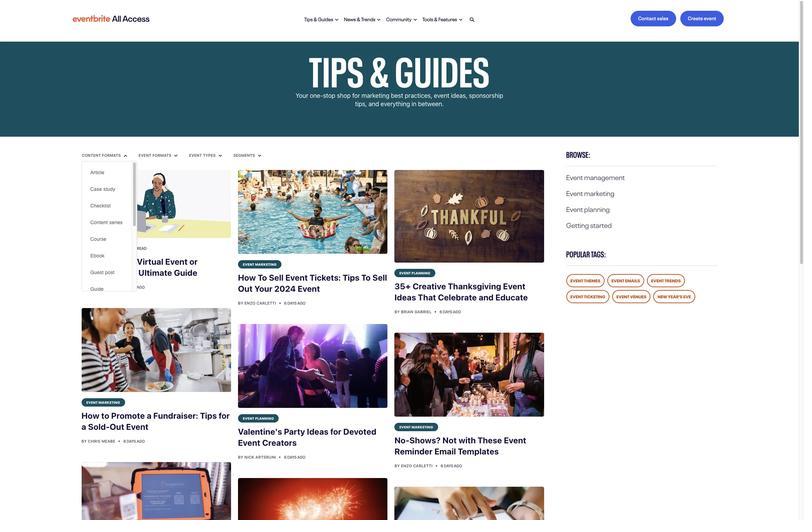 Task type: locate. For each thing, give the bounding box(es) containing it.
arrow image inside event types dropdown button
[[218, 155, 222, 157]]

arrow image
[[377, 18, 381, 21], [459, 18, 462, 21]]

a
[[130, 257, 135, 267], [147, 411, 152, 421], [81, 422, 86, 432]]

your down plan
[[119, 268, 137, 278]]

6 right gabriel
[[440, 309, 442, 315]]

1 arrow image from the left
[[124, 155, 127, 157]]

6 down 2024
[[284, 301, 287, 306]]

sell up 2024
[[269, 273, 284, 283]]

1 horizontal spatial carletti
[[413, 464, 433, 469]]

0 horizontal spatial a
[[81, 422, 86, 432]]

valentine's
[[238, 427, 282, 437]]

to
[[101, 257, 109, 267], [101, 411, 109, 421]]

guide down webinar:
[[90, 287, 104, 292]]

1 horizontal spatial guide
[[174, 268, 197, 278]]

1 horizontal spatial for
[[330, 427, 341, 437]]

a left sold-
[[81, 422, 86, 432]]

case study link
[[82, 181, 132, 198]]

by chris meabe link down sold-
[[81, 439, 117, 444]]

your left 2024
[[254, 284, 273, 294]]

article
[[90, 170, 104, 175]]

2 chris from the top
[[88, 439, 100, 444]]

days down promote
[[127, 439, 136, 444]]

2 to from the left
[[361, 273, 371, 283]]

0 vertical spatial guides
[[318, 15, 333, 22]]

2 vertical spatial a
[[81, 422, 86, 432]]

by enzo carletti link for to
[[238, 301, 277, 306]]

no-shows? not with these event reminder email templates link
[[395, 432, 544, 462]]

content up "article"
[[82, 153, 101, 158]]

marketing up 2024
[[255, 262, 277, 267]]

arrow image inside tips & guides link
[[335, 18, 338, 21]]

event
[[139, 153, 151, 158], [189, 153, 202, 158], [566, 172, 583, 182], [566, 188, 583, 198], [566, 204, 583, 214], [165, 257, 188, 267], [243, 262, 254, 267], [399, 271, 411, 276], [285, 273, 308, 283], [570, 278, 583, 284], [611, 278, 624, 284], [651, 278, 664, 284], [503, 282, 525, 292], [298, 284, 320, 294], [570, 294, 583, 300], [616, 294, 629, 300], [86, 400, 98, 405], [243, 416, 254, 421], [126, 422, 149, 432], [399, 425, 411, 430], [504, 436, 526, 446], [238, 439, 260, 448]]

meabe for sold-
[[102, 439, 115, 444]]

chris
[[88, 285, 100, 290], [88, 439, 100, 444]]

by enzo carletti link
[[238, 301, 277, 306], [395, 464, 434, 469]]

a for fundraiser:
[[147, 411, 152, 421]]

event inside 'how to plan a virtual event or webinar: your ultimate guide'
[[165, 257, 188, 267]]

tips
[[304, 15, 313, 22], [309, 36, 364, 98], [343, 273, 360, 283], [200, 411, 217, 421]]

started
[[590, 220, 612, 230]]

days for valentine's party ideas for devoted event creators
[[287, 455, 297, 461]]

days right 4
[[127, 284, 136, 290]]

days down 2024
[[287, 301, 297, 306]]

marketing for no-shows? not with these event reminder email templates
[[412, 425, 433, 430]]

chris down guest at the bottom left
[[88, 285, 100, 290]]

2 formats from the left
[[152, 153, 171, 158]]

marketing up promote
[[99, 400, 120, 405]]

year's
[[668, 294, 683, 300]]

content inside popup button
[[82, 153, 101, 158]]

content for content formats
[[82, 153, 101, 158]]

1 to from the top
[[101, 257, 109, 267]]

ago down the email
[[454, 464, 462, 469]]

practices,
[[405, 92, 432, 99]]

sell left 35+
[[372, 273, 387, 283]]

1 vertical spatial your
[[119, 268, 137, 278]]

not
[[443, 436, 457, 446]]

carletti down 2024
[[257, 301, 276, 306]]

1 vertical spatial event
[[434, 92, 449, 99]]

planning
[[584, 204, 610, 214], [412, 271, 430, 276], [255, 416, 274, 421]]

getting started
[[566, 220, 612, 230]]

ideas
[[395, 293, 416, 303], [307, 427, 329, 437]]

planning for 35+ creative thanksgiving event ideas that celebrate and educate
[[412, 271, 430, 276]]

eve
[[683, 294, 691, 300]]

6 down creators
[[284, 455, 287, 461]]

3
[[126, 246, 128, 251]]

to for plan
[[101, 257, 109, 267]]

by for how to sell event tickets: tips to sell out your 2024 event
[[238, 301, 243, 306]]

& left news
[[314, 15, 317, 22]]

days
[[127, 284, 136, 290], [287, 301, 297, 306], [443, 309, 452, 315], [127, 439, 136, 444], [287, 455, 297, 461], [444, 464, 453, 469]]

by chris meabe
[[81, 285, 117, 290], [81, 439, 117, 444]]

ideas down 35+
[[395, 293, 416, 303]]

emails
[[625, 278, 640, 284]]

arrow image right content formats
[[124, 155, 127, 157]]

arrow image inside tools & features link
[[459, 18, 462, 21]]

0 vertical spatial event
[[704, 14, 716, 21]]

1 by chris meabe link from the top
[[81, 285, 117, 290]]

1 horizontal spatial arrow image
[[413, 18, 417, 21]]

ago for how to sell event tickets: tips to sell out your 2024 event
[[297, 301, 306, 306]]

gabriel
[[415, 310, 432, 315]]

0 horizontal spatial event planning link
[[238, 415, 279, 423]]

arrow image right the types
[[218, 155, 222, 157]]

0 horizontal spatial formats
[[102, 153, 121, 158]]

arrow image for segments
[[258, 155, 261, 157]]

0 vertical spatial enzo
[[244, 301, 256, 306]]

planning up started
[[584, 204, 610, 214]]

2 arrow image from the left
[[218, 155, 222, 157]]

by chris meabe link
[[81, 285, 117, 290], [81, 439, 117, 444]]

event right create
[[704, 14, 716, 21]]

by chris meabe link for webinar:
[[81, 285, 117, 290]]

formats for content
[[102, 153, 121, 158]]

2 by chris meabe link from the top
[[81, 439, 117, 444]]

days for how to promote a fundraiser: tips for a sold-out event
[[127, 439, 136, 444]]

days down the email
[[444, 464, 453, 469]]

sales
[[657, 14, 669, 21]]

1 horizontal spatial to
[[361, 273, 371, 283]]

planning up valentine's
[[255, 416, 274, 421]]

0 horizontal spatial to
[[258, 273, 267, 283]]

0 vertical spatial your
[[296, 92, 308, 99]]

2 vertical spatial your
[[254, 284, 273, 294]]

celebrate
[[438, 293, 477, 303]]

arrow image inside news & trends link
[[377, 18, 381, 21]]

by for no-shows? not with these event reminder email templates
[[395, 464, 400, 469]]

0 horizontal spatial ideas
[[307, 427, 329, 437]]

6 for party
[[284, 455, 287, 461]]

formats inside popup button
[[102, 153, 121, 158]]

by chris meabe for a
[[81, 439, 117, 444]]

valentine's party ideas for devoted event creators
[[238, 427, 376, 448]]

0 horizontal spatial and
[[369, 100, 379, 108]]

arrow image
[[124, 155, 127, 157], [218, 155, 222, 157], [258, 155, 261, 157]]

arrow image inside the content formats popup button
[[124, 155, 127, 157]]

4
[[124, 284, 126, 290]]

1 vertical spatial guide
[[90, 287, 104, 292]]

6 days ago for thanksgiving
[[440, 309, 461, 315]]

0 horizontal spatial your
[[119, 268, 137, 278]]

0 vertical spatial carletti
[[257, 301, 276, 306]]

1 vertical spatial content
[[90, 220, 108, 226]]

2 horizontal spatial planning
[[584, 204, 610, 214]]

thanksgiving
[[448, 282, 501, 292]]

for inside how to promote a fundraiser: tips for a sold-out event
[[219, 411, 230, 421]]

event marketing link for no-shows? not with these event reminder email templates
[[395, 424, 438, 432]]

reminder
[[395, 447, 433, 457]]

event planning link
[[566, 204, 610, 214], [395, 269, 435, 278], [238, 415, 279, 423]]

by enzo carletti down reminder
[[395, 464, 434, 469]]

0 horizontal spatial by enzo carletti link
[[238, 301, 277, 306]]

event marketing link
[[566, 188, 614, 198], [238, 261, 282, 269], [81, 399, 125, 407], [395, 424, 438, 432]]

webinar:
[[81, 268, 117, 278]]

formats up article 'link' in the top left of the page
[[102, 153, 121, 158]]

arrow image left news
[[335, 18, 338, 21]]

0 vertical spatial by enzo carletti
[[238, 301, 277, 306]]

by enzo carletti link for shows?
[[395, 464, 434, 469]]

guide inside 'how to plan a virtual event or webinar: your ultimate guide'
[[174, 268, 197, 278]]

by enzo carletti link down reminder
[[395, 464, 434, 469]]

by enzo carletti for shows?
[[395, 464, 434, 469]]

& left best on the top of the page
[[370, 36, 389, 98]]

6 down the email
[[441, 464, 443, 469]]

event planning link for valentine's party ideas for devoted event creators
[[238, 415, 279, 423]]

event ticketing link
[[566, 291, 610, 304]]

0 vertical spatial by chris meabe link
[[81, 285, 117, 290]]

chris down sold-
[[88, 439, 100, 444]]

a for virtual
[[130, 257, 135, 267]]

1 by chris meabe from the top
[[81, 285, 117, 290]]

meabe down sold-
[[102, 439, 115, 444]]

event up between.
[[434, 92, 449, 99]]

1 horizontal spatial enzo
[[401, 464, 412, 469]]

ebook link
[[82, 248, 132, 264]]

by enzo carletti link down 2024
[[238, 301, 277, 306]]

to inside how to promote a fundraiser: tips for a sold-out event
[[101, 411, 109, 421]]

6 days ago down 2024
[[284, 301, 306, 306]]

2 vertical spatial event planning link
[[238, 415, 279, 423]]

0 horizontal spatial arrow image
[[377, 18, 381, 21]]

1 vertical spatial enzo
[[401, 464, 412, 469]]

0 horizontal spatial guide
[[90, 287, 104, 292]]

1 formats from the left
[[102, 153, 121, 158]]

meabe for your
[[102, 285, 115, 290]]

1 vertical spatial by enzo carletti link
[[395, 464, 434, 469]]

1 vertical spatial meabe
[[102, 439, 115, 444]]

1 horizontal spatial event planning link
[[395, 269, 435, 278]]

a right promote
[[147, 411, 152, 421]]

6 down promote
[[124, 439, 126, 444]]

0 vertical spatial ideas
[[395, 293, 416, 303]]

content series
[[90, 220, 123, 226]]

event planning link up getting started link
[[566, 204, 610, 214]]

2 horizontal spatial your
[[296, 92, 308, 99]]

arrow image for community
[[413, 18, 417, 21]]

2 vertical spatial for
[[330, 427, 341, 437]]

6 for to
[[124, 439, 126, 444]]

0 vertical spatial to
[[101, 257, 109, 267]]

event planning up 35+
[[399, 271, 430, 276]]

ebook
[[90, 253, 104, 259]]

1 horizontal spatial event planning
[[399, 271, 430, 276]]

0 vertical spatial for
[[352, 92, 360, 99]]

event
[[704, 14, 716, 21], [434, 92, 449, 99]]

2 to from the top
[[101, 411, 109, 421]]

ago down valentine's party ideas for devoted event creators
[[297, 455, 305, 461]]

to inside 'how to plan a virtual event or webinar: your ultimate guide'
[[101, 257, 109, 267]]

event marketing for how to promote a fundraiser: tips for a sold-out event
[[86, 400, 120, 405]]

2 horizontal spatial event planning link
[[566, 204, 610, 214]]

1 arrow image from the left
[[335, 18, 338, 21]]

one-
[[310, 92, 323, 99]]

2 by chris meabe from the top
[[81, 439, 117, 444]]

1 vertical spatial by chris meabe
[[81, 439, 117, 444]]

6 days ago down promote
[[124, 439, 145, 444]]

formats inside dropdown button
[[152, 153, 171, 158]]

logo eventbrite image
[[71, 12, 150, 25]]

event guests and food vendor image
[[395, 333, 544, 417]]

ago down how to sell event tickets: tips to sell out your 2024 event link
[[297, 301, 306, 306]]

and down thanksgiving
[[479, 293, 494, 303]]

to up guest post
[[101, 257, 109, 267]]

content inside segments element
[[90, 220, 108, 226]]

arrow image for trends
[[377, 18, 381, 21]]

ideas inside 35+ creative thanksgiving event ideas that celebrate and educate
[[395, 293, 416, 303]]

valentine's party ideas for devoted event creators link
[[238, 423, 388, 453]]

event inside your one-stop shop for marketing best practices, event ideas, sponsorship tips, and everything in between.
[[434, 92, 449, 99]]

& for tips & guides link
[[314, 15, 317, 22]]

a inside 'how to plan a virtual event or webinar: your ultimate guide'
[[130, 257, 135, 267]]

1 horizontal spatial sell
[[372, 273, 387, 283]]

arrow image left search icon
[[459, 18, 462, 21]]

arrow image right trends
[[377, 18, 381, 21]]

2 vertical spatial event planning
[[243, 416, 274, 421]]

guides
[[318, 15, 333, 22], [395, 36, 490, 98]]

0 horizontal spatial out
[[110, 422, 124, 432]]

ago for no-shows? not with these event reminder email templates
[[454, 464, 462, 469]]

marketing for how to sell event tickets: tips to sell out your 2024 event
[[255, 262, 277, 267]]

6 days ago down creators
[[284, 455, 305, 461]]

3 arrow image from the left
[[258, 155, 261, 157]]

1 vertical spatial planning
[[412, 271, 430, 276]]

1 horizontal spatial and
[[479, 293, 494, 303]]

2 sell from the left
[[372, 273, 387, 283]]

by enzo carletti down 2024
[[238, 301, 277, 306]]

ideas right party
[[307, 427, 329, 437]]

how inside how to promote a fundraiser: tips for a sold-out event
[[81, 411, 99, 421]]

case
[[90, 187, 102, 192]]

how
[[81, 257, 99, 267], [238, 273, 256, 283], [81, 411, 99, 421]]

formats
[[102, 153, 121, 158], [152, 153, 171, 158]]

min
[[129, 246, 136, 251]]

event marketing
[[566, 188, 614, 198], [243, 262, 277, 267], [86, 400, 120, 405], [399, 425, 433, 430]]

days down creators
[[287, 455, 297, 461]]

1 arrow image from the left
[[377, 18, 381, 21]]

arrow image inside community link
[[413, 18, 417, 21]]

everything
[[381, 100, 410, 108]]

days for how to sell event tickets: tips to sell out your 2024 event
[[287, 301, 297, 306]]

with
[[459, 436, 476, 446]]

1 vertical spatial by enzo carletti
[[395, 464, 434, 469]]

6 days ago for promote
[[124, 439, 145, 444]]

arrow image
[[335, 18, 338, 21], [413, 18, 417, 21]]

1 vertical spatial a
[[147, 411, 152, 421]]

by for how to promote a fundraiser: tips for a sold-out event
[[81, 439, 87, 444]]

0 vertical spatial by chris meabe
[[81, 285, 117, 290]]

0 horizontal spatial arrow image
[[335, 18, 338, 21]]

1 vertical spatial out
[[110, 422, 124, 432]]

0 horizontal spatial event
[[434, 92, 449, 99]]

0 vertical spatial guide
[[174, 268, 197, 278]]

0 horizontal spatial carletti
[[257, 301, 276, 306]]

marketing up shows? at the right of page
[[412, 425, 433, 430]]

event types
[[189, 153, 217, 158]]

1 vertical spatial event planning
[[399, 271, 430, 276]]

and
[[369, 100, 379, 108], [479, 293, 494, 303]]

2 meabe from the top
[[102, 439, 115, 444]]

formats left arrow image
[[152, 153, 171, 158]]

1 horizontal spatial formats
[[152, 153, 171, 158]]

planning up the creative
[[412, 271, 430, 276]]

content up 'course'
[[90, 220, 108, 226]]

days down celebrate in the right bottom of the page
[[443, 309, 452, 315]]

search icon image
[[470, 17, 475, 22]]

1 vertical spatial for
[[219, 411, 230, 421]]

how to promote a fundraiser: tips for a sold-out event
[[81, 411, 230, 432]]

1 horizontal spatial guides
[[395, 36, 490, 98]]

tips & guides
[[304, 15, 333, 22], [309, 36, 490, 98]]

ago for how to promote a fundraiser: tips for a sold-out event
[[137, 439, 145, 444]]

1 horizontal spatial arrow image
[[218, 155, 222, 157]]

guide down or
[[174, 268, 197, 278]]

by chris meabe link down webinar:
[[81, 285, 117, 290]]

that
[[418, 293, 436, 303]]

your left one-
[[296, 92, 308, 99]]

& right news
[[357, 15, 360, 22]]

0 horizontal spatial for
[[219, 411, 230, 421]]

0 horizontal spatial guides
[[318, 15, 333, 22]]

marketing up "tips,"
[[362, 92, 389, 99]]

0 vertical spatial by enzo carletti link
[[238, 301, 277, 306]]

1 vertical spatial and
[[479, 293, 494, 303]]

by nick artsruni link
[[238, 456, 277, 460]]

how to sell event tickets: tips to sell out your 2024 event link
[[238, 269, 388, 299]]

1 meabe from the top
[[102, 285, 115, 290]]

0 vertical spatial and
[[369, 100, 379, 108]]

& right tools on the top right of page
[[434, 15, 438, 22]]

by chris meabe down sold-
[[81, 439, 117, 444]]

ago right 4
[[137, 284, 145, 290]]

1 vertical spatial to
[[101, 411, 109, 421]]

0 horizontal spatial planning
[[255, 416, 274, 421]]

getting started link
[[566, 220, 612, 230]]

tips & guides link
[[302, 11, 341, 26]]

ago down how to promote a fundraiser: tips for a sold-out event
[[137, 439, 145, 444]]

to for promote
[[101, 411, 109, 421]]

1 horizontal spatial your
[[254, 284, 273, 294]]

0 horizontal spatial arrow image
[[124, 155, 127, 157]]

1 vertical spatial by chris meabe link
[[81, 439, 117, 444]]

0 vertical spatial chris
[[88, 285, 100, 290]]

study
[[103, 187, 115, 192]]

how for how to sell event tickets: tips to sell out your 2024 event
[[238, 273, 256, 283]]

create event
[[688, 14, 716, 21]]

2 vertical spatial planning
[[255, 416, 274, 421]]

0 horizontal spatial enzo
[[244, 301, 256, 306]]

ago down celebrate in the right bottom of the page
[[453, 309, 461, 315]]

enzo
[[244, 301, 256, 306], [401, 464, 412, 469]]

event planning up valentine's
[[243, 416, 274, 421]]

1 horizontal spatial by enzo carletti link
[[395, 464, 434, 469]]

for
[[352, 92, 360, 99], [219, 411, 230, 421], [330, 427, 341, 437]]

arrow image right segments
[[258, 155, 261, 157]]

how inside 'how to plan a virtual event or webinar: your ultimate guide'
[[81, 257, 99, 267]]

35+ creative thanksgiving event ideas that celebrate and educate
[[395, 282, 528, 303]]

0 vertical spatial content
[[82, 153, 101, 158]]

1 vertical spatial guides
[[395, 36, 490, 98]]

couple dancing in nightclub image
[[238, 325, 388, 409]]

contact
[[638, 14, 656, 21]]

event planning for 35+ creative thanksgiving event ideas that celebrate and educate
[[399, 271, 430, 276]]

ticketing
[[584, 294, 605, 300]]

0 vertical spatial meabe
[[102, 285, 115, 290]]

0 horizontal spatial by enzo carletti
[[238, 301, 277, 306]]

your inside your one-stop shop for marketing best practices, event ideas, sponsorship tips, and everything in between.
[[296, 92, 308, 99]]

your one-stop shop for marketing best practices, event ideas, sponsorship tips, and everything in between.
[[296, 92, 503, 108]]

0 vertical spatial a
[[130, 257, 135, 267]]

1 chris from the top
[[88, 285, 100, 290]]

2 horizontal spatial for
[[352, 92, 360, 99]]

0 vertical spatial planning
[[584, 204, 610, 214]]

0 vertical spatial out
[[238, 284, 253, 294]]

arrow image inside segments popup button
[[258, 155, 261, 157]]

6 days ago down celebrate in the right bottom of the page
[[440, 309, 461, 315]]

meabe down post
[[102, 285, 115, 290]]

1 vertical spatial event planning link
[[395, 269, 435, 278]]

event planning link up 35+
[[395, 269, 435, 278]]

event types button
[[189, 153, 222, 158]]

educate
[[496, 293, 528, 303]]

tools
[[423, 15, 433, 22]]

post
[[105, 270, 114, 276]]

event planning link for 35+ creative thanksgiving event ideas that celebrate and educate
[[395, 269, 435, 278]]

ideas,
[[451, 92, 467, 99]]

your inside 'how to plan a virtual event or webinar: your ultimate guide'
[[119, 268, 137, 278]]

read
[[137, 246, 147, 251]]

event marketing for how to sell event tickets: tips to sell out your 2024 event
[[243, 262, 277, 267]]

event marketing link for how to promote a fundraiser: tips for a sold-out event
[[81, 399, 125, 407]]

1 horizontal spatial a
[[130, 257, 135, 267]]

event themes
[[570, 278, 600, 284]]

how to plan a virtual event or webinar: your ultimate guide
[[81, 257, 198, 278]]

a right plan
[[130, 257, 135, 267]]

1 vertical spatial ideas
[[307, 427, 329, 437]]

how for how to promote a fundraiser: tips for a sold-out event
[[81, 411, 99, 421]]

arrow image left tools on the top right of page
[[413, 18, 417, 21]]

2024
[[274, 284, 296, 294]]

2 horizontal spatial arrow image
[[258, 155, 261, 157]]

carletti down reminder
[[413, 464, 433, 469]]

0 horizontal spatial event planning
[[243, 416, 274, 421]]

2 vertical spatial how
[[81, 411, 99, 421]]

by chris meabe down webinar:
[[81, 285, 117, 290]]

features
[[438, 15, 457, 22]]

1 vertical spatial how
[[238, 273, 256, 283]]

0 horizontal spatial sell
[[269, 273, 284, 283]]

2 arrow image from the left
[[413, 18, 417, 21]]

1 horizontal spatial planning
[[412, 271, 430, 276]]

stop
[[323, 92, 335, 99]]

6 for creative
[[440, 309, 442, 315]]

6 days ago down the email
[[441, 464, 462, 469]]

event planning link up valentine's
[[238, 415, 279, 423]]

2 arrow image from the left
[[459, 18, 462, 21]]

to up sold-
[[101, 411, 109, 421]]

marketing for how to promote a fundraiser: tips for a sold-out event
[[99, 400, 120, 405]]

and right "tips,"
[[369, 100, 379, 108]]

0 vertical spatial event planning
[[566, 204, 610, 214]]

0 vertical spatial how
[[81, 257, 99, 267]]

event planning up getting started link
[[566, 204, 610, 214]]

tips inside how to promote a fundraiser: tips for a sold-out event
[[200, 411, 217, 421]]

1 horizontal spatial arrow image
[[459, 18, 462, 21]]

how inside how to sell event tickets: tips to sell out your 2024 event
[[238, 273, 256, 283]]



Task type: vqa. For each thing, say whether or not it's contained in the screenshot.
the right Guide
yes



Task type: describe. For each thing, give the bounding box(es) containing it.
carletti for to
[[257, 301, 276, 306]]

arrow image for content formats
[[124, 155, 127, 157]]

0 vertical spatial event planning link
[[566, 204, 610, 214]]

segments element
[[81, 161, 137, 298]]

ultimate
[[138, 268, 172, 278]]

0 vertical spatial tips & guides
[[304, 15, 333, 22]]

by enzo carletti for to
[[238, 301, 277, 306]]

how to sell event tickets: tips to sell out your 2024 event
[[238, 273, 387, 294]]

content for content series
[[90, 220, 108, 226]]

your inside how to sell event tickets: tips to sell out your 2024 event
[[254, 284, 273, 294]]

between.
[[418, 100, 444, 108]]

news
[[344, 15, 356, 22]]

event formats button
[[138, 153, 178, 158]]

6 for shows?
[[441, 464, 443, 469]]

35+
[[395, 282, 411, 292]]

by chris meabe for webinar:
[[81, 285, 117, 290]]

event management
[[566, 172, 625, 182]]

best
[[391, 92, 403, 99]]

create event link
[[680, 11, 724, 26]]

popular tags:
[[566, 248, 606, 260]]

contact sales
[[638, 14, 669, 21]]

by chris meabe link for a
[[81, 439, 117, 444]]

tools & features
[[423, 15, 457, 22]]

popular
[[566, 248, 590, 260]]

1 horizontal spatial event
[[704, 14, 716, 21]]

event inside how to promote a fundraiser: tips for a sold-out event
[[126, 422, 149, 432]]

promote
[[111, 411, 145, 421]]

shows?
[[410, 436, 441, 446]]

event inside valentine's party ideas for devoted event creators
[[238, 439, 260, 448]]

browse:
[[566, 148, 590, 160]]

community
[[386, 15, 412, 22]]

ago for 35+ creative thanksgiving event ideas that celebrate and educate
[[453, 309, 461, 315]]

and inside your one-stop shop for marketing best practices, event ideas, sponsorship tips, and everything in between.
[[369, 100, 379, 108]]

event venues
[[616, 294, 647, 300]]

ipad with event qr code image
[[81, 463, 231, 521]]

arrow image for tips & guides
[[335, 18, 338, 21]]

event emails link
[[607, 275, 644, 288]]

getting
[[566, 220, 589, 230]]

35+ creative thanksgiving event ideas that celebrate and educate link
[[395, 278, 544, 308]]

arrow image
[[174, 155, 178, 157]]

and inside 35+ creative thanksgiving event ideas that celebrate and educate
[[479, 293, 494, 303]]

these
[[478, 436, 502, 446]]

tips,
[[355, 100, 367, 108]]

formats for event
[[152, 153, 171, 158]]

plan
[[111, 257, 128, 267]]

ideas inside valentine's party ideas for devoted event creators
[[307, 427, 329, 437]]

for inside valentine's party ideas for devoted event creators
[[330, 427, 341, 437]]

types
[[203, 153, 216, 158]]

event venues link
[[612, 291, 651, 304]]

6 days ago for sell
[[284, 301, 306, 306]]

guest post
[[90, 270, 114, 276]]

how for how to plan a virtual event or webinar: your ultimate guide
[[81, 257, 99, 267]]

guest
[[90, 270, 104, 276]]

days for no-shows? not with these event reminder email templates
[[444, 464, 453, 469]]

marketing down event management link on the top right of page
[[584, 188, 614, 198]]

content formats button
[[81, 153, 127, 158]]

new year's eve
[[658, 294, 691, 300]]

for inside your one-stop shop for marketing best practices, event ideas, sponsorship tips, and everything in between.
[[352, 92, 360, 99]]

people laughing while serving food image
[[81, 308, 231, 393]]

1 vertical spatial tips & guides
[[309, 36, 490, 98]]

chris for webinar:
[[88, 285, 100, 290]]

course link
[[82, 231, 132, 248]]

event trends link
[[647, 275, 685, 288]]

checklist
[[90, 203, 111, 209]]

in
[[412, 100, 416, 108]]

out inside how to promote a fundraiser: tips for a sold-out event
[[110, 422, 124, 432]]

tags:
[[591, 248, 606, 260]]

lots of people at a pool party image
[[238, 170, 388, 254]]

event formats
[[139, 153, 172, 158]]

party
[[284, 427, 305, 437]]

enzo for how to sell event tickets: tips to sell out your 2024 event
[[244, 301, 256, 306]]

event trends
[[651, 278, 681, 284]]

tips inside how to sell event tickets: tips to sell out your 2024 event
[[343, 273, 360, 283]]

arrow image for features
[[459, 18, 462, 21]]

case study
[[90, 187, 115, 192]]

by for valentine's party ideas for devoted event creators
[[238, 456, 243, 460]]

sponsorship
[[469, 92, 503, 99]]

3 min read
[[126, 246, 147, 251]]

by for how to plan a virtual event or webinar: your ultimate guide
[[81, 285, 87, 290]]

marketing inside your one-stop shop for marketing best practices, event ideas, sponsorship tips, and everything in between.
[[362, 92, 389, 99]]

event inside 35+ creative thanksgiving event ideas that celebrate and educate
[[503, 282, 525, 292]]

how to promote a fundraiser: tips for a sold-out event link
[[81, 407, 231, 437]]

carletti for shows?
[[413, 464, 433, 469]]

2 horizontal spatial event planning
[[566, 204, 610, 214]]

by nick artsruni
[[238, 456, 277, 460]]

event management link
[[566, 172, 625, 182]]

chris for a
[[88, 439, 100, 444]]

contact sales link
[[631, 11, 676, 26]]

new year's eve link
[[653, 291, 695, 304]]

6 for to
[[284, 301, 287, 306]]

news & trends
[[344, 15, 375, 22]]

course
[[90, 237, 106, 242]]

by for 35+ creative thanksgiving event ideas that celebrate and educate
[[395, 310, 400, 315]]

venues
[[630, 294, 647, 300]]

out inside how to sell event tickets: tips to sell out your 2024 event
[[238, 284, 253, 294]]

tools & features link
[[420, 11, 465, 26]]

6 days ago for not
[[441, 464, 462, 469]]

event inside no-shows? not with these event reminder email templates
[[504, 436, 526, 446]]

templates
[[458, 447, 499, 457]]

event themes link
[[566, 275, 605, 288]]

& for tools & features link
[[434, 15, 438, 22]]

1 to from the left
[[258, 273, 267, 283]]

1 sell from the left
[[269, 273, 284, 283]]

event planning for valentine's party ideas for devoted event creators
[[243, 416, 274, 421]]

fundraiser:
[[153, 411, 198, 421]]

creators
[[262, 439, 297, 448]]

guide inside segments element
[[90, 287, 104, 292]]

no-
[[395, 436, 410, 446]]

tickets:
[[310, 273, 341, 283]]

& for news & trends link
[[357, 15, 360, 22]]

ago for valentine's party ideas for devoted event creators
[[297, 455, 305, 461]]

nick
[[244, 456, 254, 460]]

enzo for no-shows? not with these event reminder email templates
[[401, 464, 412, 469]]

artsruni
[[255, 456, 276, 460]]

new
[[658, 294, 667, 300]]

management
[[584, 172, 625, 182]]

no-shows? not with these event reminder email templates
[[395, 436, 526, 457]]

planning for valentine's party ideas for devoted event creators
[[255, 416, 274, 421]]

trends
[[665, 278, 681, 284]]

series
[[109, 220, 123, 226]]

arrow image for event types
[[218, 155, 222, 157]]

themes
[[584, 278, 600, 284]]

email
[[434, 447, 456, 457]]

days for 35+ creative thanksgiving event ideas that celebrate and educate
[[443, 309, 452, 315]]

event marketing link for how to sell event tickets: tips to sell out your 2024 event
[[238, 261, 282, 269]]

content formats
[[82, 153, 122, 158]]

6 days ago for ideas
[[284, 455, 305, 461]]

brian
[[401, 310, 413, 315]]

segments button
[[233, 153, 262, 158]]

event marketing for no-shows? not with these event reminder email templates
[[399, 425, 433, 430]]

event emails
[[611, 278, 640, 284]]

sold-
[[88, 422, 110, 432]]



